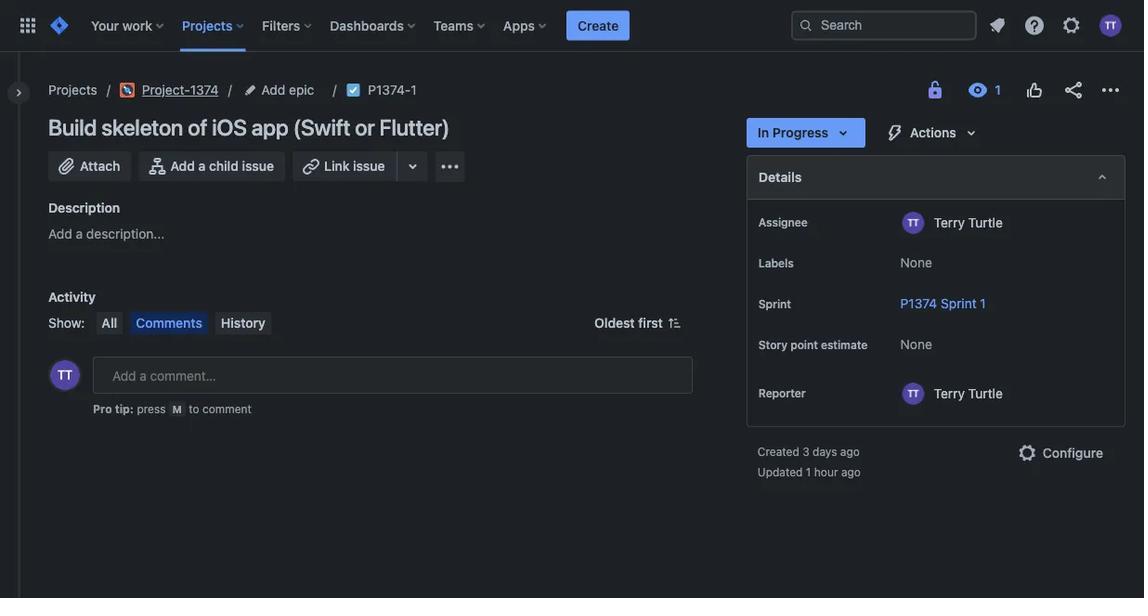 Task type: describe. For each thing, give the bounding box(es) containing it.
search image
[[799, 18, 814, 33]]

add for add a child issue
[[170, 158, 195, 174]]

project-
[[142, 82, 190, 98]]

notifications image
[[987, 14, 1009, 37]]

details
[[759, 170, 802, 185]]

teams
[[434, 18, 474, 33]]

p1374-
[[368, 82, 411, 98]]

1 terry turtle from the top
[[934, 215, 1003, 230]]

details element
[[747, 155, 1126, 200]]

help image
[[1024, 14, 1046, 37]]

oldest first button
[[584, 312, 693, 335]]

add a child issue
[[170, 158, 274, 174]]

your profile and settings image
[[1100, 14, 1122, 37]]

add epic button
[[241, 79, 320, 101]]

link
[[324, 158, 350, 174]]

add epic
[[262, 82, 314, 98]]

app
[[252, 114, 289, 140]]

sidebar navigation image
[[0, 74, 41, 112]]

1 none from the top
[[901, 255, 933, 270]]

all button
[[96, 312, 123, 335]]

(swift
[[293, 114, 351, 140]]

build
[[48, 114, 97, 140]]

apps button
[[498, 11, 554, 40]]

work
[[122, 18, 152, 33]]

0 vertical spatial ago
[[841, 445, 860, 458]]

pro
[[93, 402, 112, 415]]

create
[[578, 18, 619, 33]]

projects for 'projects' link
[[48, 82, 97, 98]]

in progress
[[758, 125, 829, 140]]

actions
[[911, 125, 957, 140]]

1 issue from the left
[[242, 158, 274, 174]]

comments
[[136, 315, 202, 331]]

a for description...
[[76, 226, 83, 242]]

2 issue from the left
[[353, 158, 385, 174]]

share image
[[1063, 79, 1085, 101]]

create button
[[567, 11, 630, 40]]

add a child issue button
[[139, 151, 285, 181]]

link issue button
[[293, 151, 398, 181]]

story
[[759, 338, 788, 351]]

labels
[[759, 256, 794, 269]]

epic
[[289, 82, 314, 98]]

settings image
[[1061, 14, 1083, 37]]

tip:
[[115, 402, 134, 415]]

assignee pin to top. only you can see pinned fields. image
[[812, 215, 827, 230]]

filters
[[262, 18, 300, 33]]

activity
[[48, 289, 96, 305]]

0 horizontal spatial sprint
[[759, 297, 792, 310]]

your work button
[[85, 11, 171, 40]]

hour
[[815, 466, 839, 479]]

in progress button
[[747, 118, 866, 148]]

progress
[[773, 125, 829, 140]]

description
[[48, 200, 120, 216]]

history button
[[215, 312, 271, 335]]

add for add epic
[[262, 82, 286, 98]]

projects link
[[48, 79, 97, 101]]

updated
[[758, 466, 803, 479]]

configure link
[[1006, 439, 1115, 468]]

to
[[189, 402, 199, 415]]

2 terry turtle from the top
[[934, 386, 1003, 401]]

p1374-1 link
[[368, 79, 417, 101]]

p1374
[[901, 296, 938, 311]]

history
[[221, 315, 266, 331]]

link issue
[[324, 158, 385, 174]]

m
[[173, 403, 182, 415]]

filters button
[[257, 11, 319, 40]]

story point estimate pin to top. only you can see pinned fields. image
[[778, 352, 792, 367]]

oldest first
[[595, 315, 663, 331]]

banner containing your work
[[0, 0, 1145, 52]]

ios
[[212, 114, 247, 140]]

1 inside created 3 days ago updated 1 hour ago
[[806, 466, 812, 479]]



Task type: locate. For each thing, give the bounding box(es) containing it.
actions button
[[874, 118, 994, 148]]

2 horizontal spatial add
[[262, 82, 286, 98]]

a left child
[[198, 158, 206, 174]]

first
[[639, 315, 663, 331]]

attach button
[[48, 151, 131, 181]]

add down description
[[48, 226, 72, 242]]

2 turtle from the top
[[969, 386, 1003, 401]]

add for add a description...
[[48, 226, 72, 242]]

oldest
[[595, 315, 635, 331]]

projects inside popup button
[[182, 18, 233, 33]]

projects up 1374 at the top of the page
[[182, 18, 233, 33]]

3
[[803, 445, 810, 458]]

your work
[[91, 18, 152, 33]]

issue right link
[[353, 158, 385, 174]]

a for child
[[198, 158, 206, 174]]

add inside button
[[170, 158, 195, 174]]

a inside button
[[198, 158, 206, 174]]

p1374 sprint 1
[[901, 296, 987, 311]]

1 horizontal spatial projects
[[182, 18, 233, 33]]

appswitcher icon image
[[17, 14, 39, 37]]

a
[[198, 158, 206, 174], [76, 226, 83, 242]]

pro tip: press m to comment
[[93, 402, 252, 415]]

0 horizontal spatial issue
[[242, 158, 274, 174]]

press
[[137, 402, 166, 415]]

sprint right p1374
[[941, 296, 977, 311]]

0 horizontal spatial a
[[76, 226, 83, 242]]

skeleton
[[102, 114, 183, 140]]

1 vertical spatial turtle
[[969, 386, 1003, 401]]

attach
[[80, 158, 120, 174]]

point
[[791, 338, 818, 351]]

link web pages and more image
[[402, 155, 424, 177]]

reporter
[[759, 387, 806, 400]]

1 vertical spatial terry
[[934, 386, 965, 401]]

0 horizontal spatial add
[[48, 226, 72, 242]]

created
[[758, 445, 800, 458]]

none down p1374
[[901, 337, 933, 352]]

0 vertical spatial none
[[901, 255, 933, 270]]

project-1374
[[142, 82, 219, 98]]

profile image of terry turtle image
[[50, 361, 80, 390]]

Add a comment… field
[[93, 357, 693, 394]]

1 vertical spatial 1
[[981, 296, 987, 311]]

0 vertical spatial 1
[[411, 82, 417, 98]]

1 vertical spatial projects
[[48, 82, 97, 98]]

in
[[758, 125, 770, 140]]

issue right child
[[242, 158, 274, 174]]

p1374-1
[[368, 82, 417, 98]]

build skeleton of ios app (swift or flutter)
[[48, 114, 450, 140]]

vote options: no one has voted for this issue yet. image
[[1024, 79, 1046, 101]]

issue
[[242, 158, 274, 174], [353, 158, 385, 174]]

newest first image
[[667, 316, 682, 331]]

terry down p1374 sprint 1
[[934, 386, 965, 401]]

1374
[[190, 82, 219, 98]]

projects button
[[177, 11, 251, 40]]

2 none from the top
[[901, 337, 933, 352]]

terry down details element on the right top of page
[[934, 215, 965, 230]]

show:
[[48, 315, 85, 331]]

project 1374 image
[[120, 83, 135, 98]]

assignee
[[759, 216, 808, 229]]

1
[[411, 82, 417, 98], [981, 296, 987, 311], [806, 466, 812, 479]]

projects
[[182, 18, 233, 33], [48, 82, 97, 98]]

projects for projects popup button
[[182, 18, 233, 33]]

add
[[262, 82, 286, 98], [170, 158, 195, 174], [48, 226, 72, 242]]

created 3 days ago updated 1 hour ago
[[758, 445, 861, 479]]

turtle
[[969, 215, 1003, 230], [969, 386, 1003, 401]]

ago
[[841, 445, 860, 458], [842, 466, 861, 479]]

comment
[[203, 402, 252, 415]]

all
[[102, 315, 117, 331]]

story point estimate
[[759, 338, 868, 351]]

teams button
[[428, 11, 492, 40]]

2 horizontal spatial 1
[[981, 296, 987, 311]]

ago right the 'hour'
[[842, 466, 861, 479]]

ago right days
[[841, 445, 860, 458]]

or
[[355, 114, 375, 140]]

jira software image
[[48, 14, 71, 37]]

1 up flutter)
[[411, 82, 417, 98]]

days
[[813, 445, 838, 458]]

1 vertical spatial a
[[76, 226, 83, 242]]

1 terry from the top
[[934, 215, 965, 230]]

0 vertical spatial terry
[[934, 215, 965, 230]]

0 horizontal spatial projects
[[48, 82, 97, 98]]

of
[[188, 114, 207, 140]]

description...
[[86, 226, 165, 242]]

dashboards
[[330, 18, 404, 33]]

project-1374 link
[[120, 79, 219, 101]]

0 vertical spatial a
[[198, 158, 206, 174]]

task image
[[346, 83, 361, 98]]

add a description...
[[48, 226, 165, 242]]

2 vertical spatial add
[[48, 226, 72, 242]]

0 vertical spatial add
[[262, 82, 286, 98]]

copy link to issue image
[[413, 82, 428, 97]]

2 vertical spatial 1
[[806, 466, 812, 479]]

1 vertical spatial ago
[[842, 466, 861, 479]]

Search field
[[792, 11, 978, 40]]

add inside "dropdown button"
[[262, 82, 286, 98]]

actions image
[[1100, 79, 1122, 101]]

1 horizontal spatial sprint
[[941, 296, 977, 311]]

add app image
[[439, 156, 461, 178]]

add left child
[[170, 158, 195, 174]]

add left epic
[[262, 82, 286, 98]]

1 horizontal spatial add
[[170, 158, 195, 174]]

jira software image
[[48, 14, 71, 37]]

1 left the 'hour'
[[806, 466, 812, 479]]

a down description
[[76, 226, 83, 242]]

dashboards button
[[325, 11, 423, 40]]

primary element
[[11, 0, 792, 52]]

0 vertical spatial terry turtle
[[934, 215, 1003, 230]]

1 turtle from the top
[[969, 215, 1003, 230]]

1 vertical spatial terry turtle
[[934, 386, 1003, 401]]

your
[[91, 18, 119, 33]]

configure
[[1043, 446, 1104, 461]]

terry turtle
[[934, 215, 1003, 230], [934, 386, 1003, 401]]

terry
[[934, 215, 965, 230], [934, 386, 965, 401]]

none
[[901, 255, 933, 270], [901, 337, 933, 352]]

p1374 sprint 1 link
[[901, 296, 987, 311]]

1 right p1374
[[981, 296, 987, 311]]

0 vertical spatial projects
[[182, 18, 233, 33]]

apps
[[504, 18, 535, 33]]

1 horizontal spatial 1
[[806, 466, 812, 479]]

menu bar
[[92, 312, 275, 335]]

menu bar containing all
[[92, 312, 275, 335]]

estimate
[[821, 338, 868, 351]]

2 terry from the top
[[934, 386, 965, 401]]

comments button
[[130, 312, 208, 335]]

0 horizontal spatial 1
[[411, 82, 417, 98]]

1 vertical spatial none
[[901, 337, 933, 352]]

1 horizontal spatial a
[[198, 158, 206, 174]]

1 horizontal spatial issue
[[353, 158, 385, 174]]

flutter)
[[380, 114, 450, 140]]

projects up "build"
[[48, 82, 97, 98]]

banner
[[0, 0, 1145, 52]]

none up p1374
[[901, 255, 933, 270]]

0 vertical spatial turtle
[[969, 215, 1003, 230]]

child
[[209, 158, 239, 174]]

1 vertical spatial add
[[170, 158, 195, 174]]

sprint
[[941, 296, 977, 311], [759, 297, 792, 310]]

sprint down labels
[[759, 297, 792, 310]]



Task type: vqa. For each thing, say whether or not it's contained in the screenshot.
first
yes



